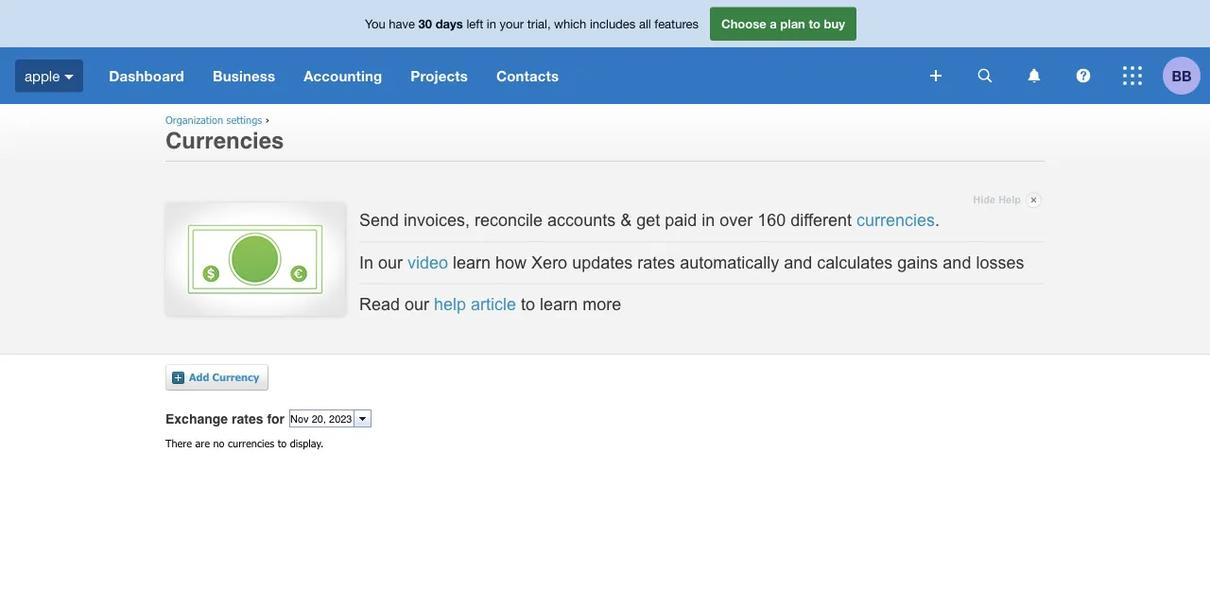 Task type: locate. For each thing, give the bounding box(es) containing it.
learn
[[453, 252, 491, 272], [540, 294, 578, 314]]

choose
[[722, 16, 767, 31]]

1 horizontal spatial in
[[702, 210, 715, 230]]

and down different
[[784, 252, 813, 272]]

svg image
[[978, 69, 992, 83], [65, 74, 74, 79]]

navigation
[[95, 47, 917, 104]]

0 horizontal spatial in
[[487, 16, 496, 31]]

all
[[639, 16, 651, 31]]

how
[[496, 252, 527, 272]]

bb button
[[1163, 47, 1210, 104]]

navigation containing dashboard
[[95, 47, 917, 104]]

losses
[[976, 252, 1025, 272]]

choose a plan to buy
[[722, 16, 845, 31]]

0 horizontal spatial learn
[[453, 252, 491, 272]]

1 horizontal spatial to
[[521, 294, 535, 314]]

banner
[[0, 0, 1210, 104]]

›
[[265, 113, 269, 126]]

projects button
[[397, 47, 482, 104]]

xero
[[532, 252, 568, 272]]

our right in
[[378, 252, 403, 272]]

dashboard link
[[95, 47, 199, 104]]

currencies up the gains on the right top
[[857, 210, 935, 230]]

2 horizontal spatial to
[[809, 16, 821, 31]]

and
[[784, 252, 813, 272], [943, 252, 972, 272]]

0 horizontal spatial rates
[[232, 411, 263, 426]]

have
[[389, 16, 415, 31]]

1 horizontal spatial currencies
[[857, 210, 935, 230]]

to right article
[[521, 294, 535, 314]]

gains
[[898, 252, 938, 272]]

0 horizontal spatial and
[[784, 252, 813, 272]]

to left the buy
[[809, 16, 821, 31]]

30
[[419, 16, 432, 31]]

.
[[935, 210, 940, 230]]

0 horizontal spatial our
[[378, 252, 403, 272]]

0 horizontal spatial currencies
[[228, 437, 274, 449]]

2 vertical spatial to
[[278, 437, 287, 449]]

hide
[[973, 193, 996, 205]]

in right left
[[487, 16, 496, 31]]

1 horizontal spatial and
[[943, 252, 972, 272]]

reconcile
[[475, 210, 543, 230]]

currencies link
[[857, 210, 935, 230]]

send invoices, reconcile accounts & get paid in over 160 different currencies .
[[359, 210, 940, 230]]

0 horizontal spatial svg image
[[65, 74, 74, 79]]

0 vertical spatial currencies
[[857, 210, 935, 230]]

our left 'help'
[[405, 294, 429, 314]]

1 horizontal spatial svg image
[[978, 69, 992, 83]]

bb
[[1172, 67, 1192, 84]]

1 vertical spatial learn
[[540, 294, 578, 314]]

add
[[189, 371, 209, 383]]

contacts
[[496, 67, 559, 84]]

1 vertical spatial to
[[521, 294, 535, 314]]

in
[[359, 252, 374, 272]]

in
[[487, 16, 496, 31], [702, 210, 715, 230]]

1 horizontal spatial our
[[405, 294, 429, 314]]

svg image
[[1123, 66, 1142, 85], [1028, 69, 1041, 83], [1077, 69, 1091, 83], [931, 70, 942, 81]]

plan
[[781, 16, 806, 31]]

buy
[[824, 16, 845, 31]]

video
[[408, 252, 448, 272]]

to for read our help article to learn more
[[521, 294, 535, 314]]

you have 30 days left in your trial, which includes all features
[[365, 16, 699, 31]]

send
[[359, 210, 399, 230]]

currencies
[[857, 210, 935, 230], [228, 437, 274, 449]]

and right the gains on the right top
[[943, 252, 972, 272]]

read
[[359, 294, 400, 314]]

left
[[467, 16, 483, 31]]

0 vertical spatial in
[[487, 16, 496, 31]]

business button
[[199, 47, 289, 104]]

no
[[213, 437, 225, 449]]

0 vertical spatial our
[[378, 252, 403, 272]]

to inside banner
[[809, 16, 821, 31]]

are
[[195, 437, 210, 449]]

learn down xero
[[540, 294, 578, 314]]

Exchange rates for text field
[[290, 410, 354, 427]]

rates down the send invoices, reconcile accounts & get paid in over 160 different currencies .
[[638, 252, 675, 272]]

1 vertical spatial rates
[[232, 411, 263, 426]]

different
[[791, 210, 852, 230]]

0 horizontal spatial to
[[278, 437, 287, 449]]

rates up there are no currencies to display.
[[232, 411, 263, 426]]

learn left how
[[453, 252, 491, 272]]

currency
[[212, 371, 259, 383]]

to left display.
[[278, 437, 287, 449]]

trial,
[[527, 16, 551, 31]]

you
[[365, 16, 386, 31]]

help article link
[[434, 294, 516, 314]]

our
[[378, 252, 403, 272], [405, 294, 429, 314]]

1 vertical spatial our
[[405, 294, 429, 314]]

to for there are no currencies to display.
[[278, 437, 287, 449]]

dashboard
[[109, 67, 184, 84]]

to
[[809, 16, 821, 31], [521, 294, 535, 314], [278, 437, 287, 449]]

0 vertical spatial rates
[[638, 252, 675, 272]]

1 horizontal spatial rates
[[638, 252, 675, 272]]

updates
[[572, 252, 633, 272]]

rates
[[638, 252, 675, 272], [232, 411, 263, 426]]

currencies right the no
[[228, 437, 274, 449]]

1 vertical spatial in
[[702, 210, 715, 230]]

display.
[[290, 437, 324, 449]]

0 vertical spatial to
[[809, 16, 821, 31]]

navigation inside banner
[[95, 47, 917, 104]]

exchange rates for
[[165, 411, 285, 426]]

0 vertical spatial learn
[[453, 252, 491, 272]]

video link
[[408, 252, 448, 272]]

there are no currencies to display.
[[165, 437, 324, 449]]

your
[[500, 16, 524, 31]]

in our video learn how xero updates rates automatically and calculates gains and losses
[[359, 252, 1025, 272]]

a
[[770, 16, 777, 31]]

in right paid at the right
[[702, 210, 715, 230]]



Task type: describe. For each thing, give the bounding box(es) containing it.
&
[[620, 210, 632, 230]]

banner containing dashboard
[[0, 0, 1210, 104]]

exchange
[[165, 411, 228, 426]]

there
[[165, 437, 192, 449]]

projects
[[411, 67, 468, 84]]

accounting
[[304, 67, 382, 84]]

settings
[[227, 113, 262, 126]]

our for in
[[378, 252, 403, 272]]

includes
[[590, 16, 636, 31]]

business
[[213, 67, 275, 84]]

accounts
[[548, 210, 616, 230]]

which
[[554, 16, 587, 31]]

accounting button
[[289, 47, 397, 104]]

contacts button
[[482, 47, 573, 104]]

1 horizontal spatial learn
[[540, 294, 578, 314]]

our for read
[[405, 294, 429, 314]]

calculates
[[817, 252, 893, 272]]

1 and from the left
[[784, 252, 813, 272]]

paid
[[665, 210, 697, 230]]

help
[[999, 193, 1021, 205]]

days
[[436, 16, 463, 31]]

article
[[471, 294, 516, 314]]

for
[[267, 411, 285, 426]]

organization settings › currencies
[[165, 113, 284, 153]]

read our help article to learn more
[[359, 294, 621, 314]]

hide help
[[973, 193, 1021, 205]]

more
[[583, 294, 621, 314]]

in inside banner
[[487, 16, 496, 31]]

get
[[637, 210, 660, 230]]

organization
[[165, 113, 223, 126]]

svg image inside apple popup button
[[65, 74, 74, 79]]

features
[[655, 16, 699, 31]]

invoices,
[[404, 210, 470, 230]]

currencies
[[165, 127, 284, 153]]

hide help link
[[973, 188, 1042, 211]]

organization settings link
[[165, 113, 262, 126]]

1 vertical spatial currencies
[[228, 437, 274, 449]]

2 and from the left
[[943, 252, 972, 272]]

over
[[720, 210, 753, 230]]

add currency
[[189, 371, 259, 383]]

add currency link
[[172, 364, 269, 390]]

automatically
[[680, 252, 779, 272]]

apple
[[25, 67, 60, 84]]

160
[[758, 210, 786, 230]]

help
[[434, 294, 466, 314]]

apple button
[[0, 47, 95, 104]]



Task type: vqa. For each thing, say whether or not it's contained in the screenshot.
HIDE HELP
yes



